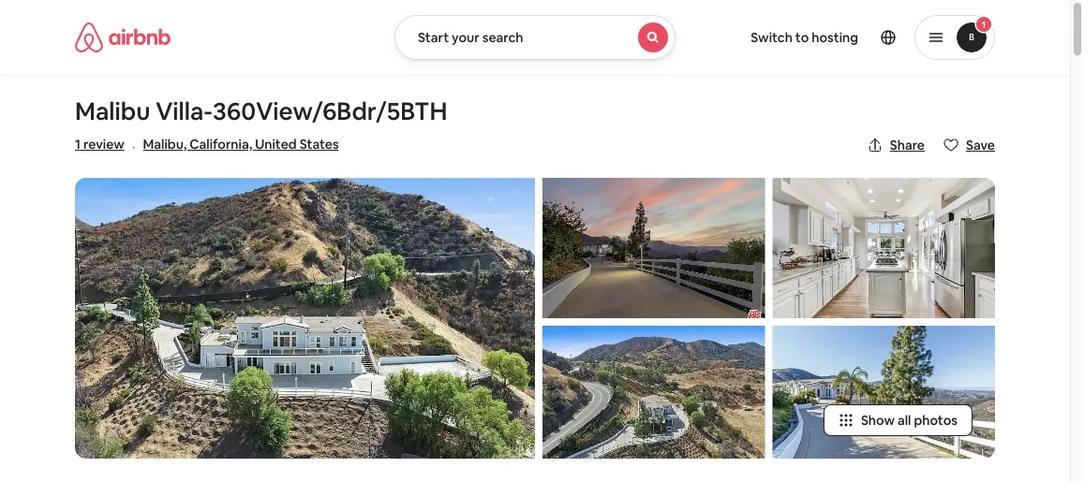 Task type: vqa. For each thing, say whether or not it's contained in the screenshot.
switch to hosting
yes



Task type: locate. For each thing, give the bounding box(es) containing it.
your
[[452, 29, 480, 46]]

share
[[890, 137, 925, 154]]

0 horizontal spatial 1
[[75, 136, 81, 153]]

1
[[982, 18, 987, 30], [75, 136, 81, 153]]

360view/6bdr/5bth
[[213, 96, 448, 127]]

malibu villa-360view/6bdr/5bth image 3 image
[[543, 326, 766, 459]]

show
[[862, 413, 895, 429]]

hosting
[[812, 29, 859, 46]]

save
[[967, 137, 996, 154]]

1 inside 1 review · malibu, california, united states
[[75, 136, 81, 153]]

·
[[132, 136, 136, 156]]

switch
[[751, 29, 793, 46]]

0 vertical spatial 1
[[982, 18, 987, 30]]

review
[[83, 136, 125, 153]]

united
[[255, 136, 297, 153]]

1 for 1 review · malibu, california, united states
[[75, 136, 81, 153]]

save button
[[937, 129, 1003, 161]]

switch to hosting link
[[740, 18, 870, 57]]

start
[[418, 29, 449, 46]]

1 review button
[[75, 135, 125, 154]]

malibu villa-360view/6bdr/5bth image 5 image
[[773, 326, 996, 459]]

start your search
[[418, 29, 524, 46]]

1 horizontal spatial 1
[[982, 18, 987, 30]]

Start your search search field
[[395, 15, 676, 60]]

1 vertical spatial 1
[[75, 136, 81, 153]]

1 review · malibu, california, united states
[[75, 136, 339, 156]]

profile element
[[699, 0, 996, 75]]

malibu villa-360view/6bdr/5bth image 4 image
[[773, 178, 996, 319]]

search
[[483, 29, 524, 46]]

1 button
[[915, 15, 996, 60]]

1 inside 1 'dropdown button'
[[982, 18, 987, 30]]

to
[[796, 29, 809, 46]]



Task type: describe. For each thing, give the bounding box(es) containing it.
malibu villa-360view/6bdr/5bth
[[75, 96, 448, 127]]

malibu,
[[143, 136, 187, 153]]

malibu, california, united states button
[[143, 133, 339, 156]]

california,
[[190, 136, 252, 153]]

photos
[[915, 413, 958, 429]]

show all photos button
[[824, 405, 973, 437]]

start your search button
[[395, 15, 676, 60]]

show all photos
[[862, 413, 958, 429]]

share button
[[860, 129, 933, 161]]

malibu
[[75, 96, 150, 127]]

villa-
[[156, 96, 213, 127]]

1 for 1
[[982, 18, 987, 30]]

all
[[898, 413, 912, 429]]

malibu villa-360view/6bdr/5bth image 1 image
[[75, 178, 535, 459]]

switch to hosting
[[751, 29, 859, 46]]

malibu villa-360view/6bdr/5bth image 2 image
[[543, 178, 766, 319]]

states
[[300, 136, 339, 153]]



